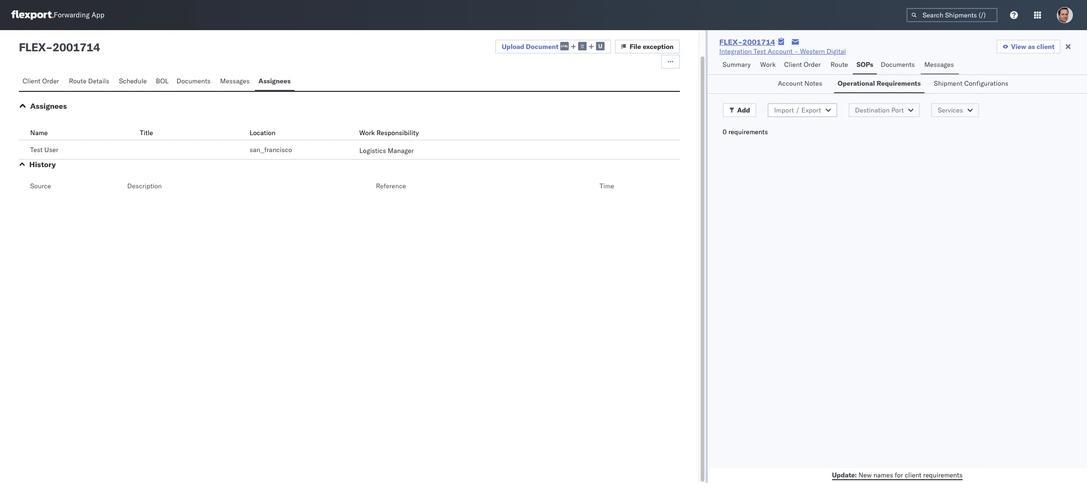 Task type: describe. For each thing, give the bounding box(es) containing it.
app
[[92, 11, 105, 20]]

documents for right documents button
[[882, 60, 916, 69]]

sops button
[[854, 56, 878, 75]]

work for work responsibility
[[360, 129, 375, 137]]

forwarding
[[54, 11, 90, 20]]

0 horizontal spatial documents button
[[173, 73, 216, 91]]

upload document button
[[496, 40, 612, 54]]

upload
[[502, 42, 525, 51]]

1 horizontal spatial assignees
[[259, 77, 291, 85]]

client for the left client order 'button'
[[23, 77, 40, 85]]

1 vertical spatial requirements
[[924, 471, 963, 480]]

reference
[[376, 182, 406, 191]]

logistics
[[360, 147, 386, 155]]

operational requirements button
[[835, 75, 925, 93]]

import / export
[[775, 106, 822, 115]]

new
[[859, 471, 872, 480]]

1 horizontal spatial 2001714
[[743, 37, 776, 47]]

route for route details
[[69, 77, 87, 85]]

0 horizontal spatial -
[[46, 40, 53, 54]]

forwarding app link
[[11, 10, 105, 20]]

view as client
[[1012, 42, 1055, 51]]

notes
[[805, 79, 823, 88]]

as
[[1029, 42, 1036, 51]]

1 horizontal spatial messages button
[[921, 56, 960, 75]]

flex - 2001714
[[19, 40, 100, 54]]

sops
[[857, 60, 874, 69]]

source
[[30, 182, 51, 191]]

work responsibility
[[360, 129, 419, 137]]

flex-2001714
[[720, 37, 776, 47]]

for
[[896, 471, 904, 480]]

integration
[[720, 47, 752, 56]]

0 vertical spatial assignees button
[[255, 73, 295, 91]]

client order for the left client order 'button'
[[23, 77, 59, 85]]

0 vertical spatial messages
[[925, 60, 955, 69]]

client order for client order 'button' to the right
[[785, 60, 821, 69]]

0 horizontal spatial 2001714
[[53, 40, 100, 54]]

shipment configurations button
[[931, 75, 1018, 93]]

time
[[600, 182, 615, 191]]

route for route
[[831, 60, 849, 69]]

import
[[775, 106, 795, 115]]

client for client order 'button' to the right
[[785, 60, 803, 69]]

client inside view as client button
[[1038, 42, 1055, 51]]

import / export button
[[768, 103, 838, 117]]

work for work
[[761, 60, 776, 69]]

documents for leftmost documents button
[[177, 77, 211, 85]]

1 horizontal spatial test
[[754, 47, 767, 56]]

route button
[[827, 56, 854, 75]]

1 horizontal spatial documents button
[[878, 56, 921, 75]]

name
[[30, 129, 48, 137]]

file exception
[[630, 42, 674, 51]]

responsibility
[[377, 129, 419, 137]]

0 requirements
[[723, 128, 769, 136]]

flex
[[19, 40, 46, 54]]

title
[[140, 129, 153, 137]]

destination port button
[[849, 103, 921, 117]]

operational requirements
[[838, 79, 922, 88]]

summary button
[[719, 56, 757, 75]]

1 horizontal spatial client order button
[[781, 56, 827, 75]]



Task type: locate. For each thing, give the bounding box(es) containing it.
work down 'integration test account - western digital'
[[761, 60, 776, 69]]

flex-
[[720, 37, 743, 47]]

view as client button
[[997, 40, 1062, 54]]

Search Shipments (/) text field
[[907, 8, 998, 22]]

client order down western in the right top of the page
[[785, 60, 821, 69]]

1 horizontal spatial messages
[[925, 60, 955, 69]]

shipment configurations
[[935, 79, 1009, 88]]

1 horizontal spatial order
[[804, 60, 821, 69]]

update: new names for client requirements
[[833, 471, 963, 480]]

route details button
[[65, 73, 115, 91]]

client order down flex
[[23, 77, 59, 85]]

client down flex
[[23, 77, 40, 85]]

upload document
[[502, 42, 559, 51]]

client
[[785, 60, 803, 69], [23, 77, 40, 85]]

test left user
[[30, 146, 43, 154]]

port
[[892, 106, 905, 115]]

test user
[[30, 146, 58, 154]]

history
[[29, 160, 56, 169]]

1 vertical spatial assignees button
[[30, 101, 67, 111]]

destination port
[[856, 106, 905, 115]]

0 vertical spatial client
[[785, 60, 803, 69]]

route details
[[69, 77, 109, 85]]

0 vertical spatial account
[[768, 47, 793, 56]]

/
[[796, 106, 800, 115]]

san_francisco
[[250, 146, 292, 154]]

client order button down flex
[[19, 73, 65, 91]]

1 horizontal spatial assignees button
[[255, 73, 295, 91]]

forwarding app
[[54, 11, 105, 20]]

1 vertical spatial account
[[779, 79, 803, 88]]

requirements down add
[[729, 128, 769, 136]]

test
[[754, 47, 767, 56], [30, 146, 43, 154]]

location
[[250, 129, 276, 137]]

requirements
[[877, 79, 922, 88]]

bol button
[[152, 73, 173, 91]]

test down "flex-2001714" link
[[754, 47, 767, 56]]

0 horizontal spatial documents
[[177, 77, 211, 85]]

client order button down western in the right top of the page
[[781, 56, 827, 75]]

documents button right bol
[[173, 73, 216, 91]]

add button
[[723, 103, 757, 117]]

update:
[[833, 471, 858, 480]]

0 horizontal spatial requirements
[[729, 128, 769, 136]]

documents button up requirements
[[878, 56, 921, 75]]

1 horizontal spatial -
[[795, 47, 799, 56]]

integration test account - western digital
[[720, 47, 847, 56]]

0 horizontal spatial client order button
[[19, 73, 65, 91]]

services
[[939, 106, 964, 115]]

2001714 up the integration
[[743, 37, 776, 47]]

client order button
[[781, 56, 827, 75], [19, 73, 65, 91]]

order down flex - 2001714
[[42, 77, 59, 85]]

0 vertical spatial work
[[761, 60, 776, 69]]

1 horizontal spatial client
[[785, 60, 803, 69]]

view
[[1012, 42, 1027, 51]]

1 horizontal spatial client order
[[785, 60, 821, 69]]

0 horizontal spatial client order
[[23, 77, 59, 85]]

0 horizontal spatial client
[[906, 471, 922, 480]]

1 vertical spatial assignees
[[30, 101, 67, 111]]

export
[[802, 106, 822, 115]]

account notes
[[779, 79, 823, 88]]

description
[[127, 182, 162, 191]]

history button
[[29, 160, 56, 169]]

assignees
[[259, 77, 291, 85], [30, 101, 67, 111]]

1 horizontal spatial documents
[[882, 60, 916, 69]]

0 horizontal spatial messages button
[[216, 73, 255, 91]]

summary
[[723, 60, 751, 69]]

route
[[831, 60, 849, 69], [69, 77, 87, 85]]

order down western in the right top of the page
[[804, 60, 821, 69]]

1 horizontal spatial requirements
[[924, 471, 963, 480]]

0 horizontal spatial work
[[360, 129, 375, 137]]

0 horizontal spatial messages
[[220, 77, 250, 85]]

details
[[88, 77, 109, 85]]

messages button
[[921, 56, 960, 75], [216, 73, 255, 91]]

shipment
[[935, 79, 963, 88]]

1 vertical spatial client
[[23, 77, 40, 85]]

0 horizontal spatial client
[[23, 77, 40, 85]]

destination
[[856, 106, 890, 115]]

-
[[46, 40, 53, 54], [795, 47, 799, 56]]

client down integration test account - western digital link
[[785, 60, 803, 69]]

bol
[[156, 77, 169, 85]]

add
[[738, 106, 751, 115]]

0 horizontal spatial assignees button
[[30, 101, 67, 111]]

requirements right for
[[924, 471, 963, 480]]

1 vertical spatial order
[[42, 77, 59, 85]]

1 vertical spatial route
[[69, 77, 87, 85]]

- down forwarding app link
[[46, 40, 53, 54]]

assignees button
[[255, 73, 295, 91], [30, 101, 67, 111]]

work button
[[757, 56, 781, 75]]

account inside button
[[779, 79, 803, 88]]

documents
[[882, 60, 916, 69], [177, 77, 211, 85]]

user
[[44, 146, 58, 154]]

1 vertical spatial client
[[906, 471, 922, 480]]

0 vertical spatial test
[[754, 47, 767, 56]]

messages
[[925, 60, 955, 69], [220, 77, 250, 85]]

western
[[801, 47, 826, 56]]

services button
[[932, 103, 980, 117]]

manager
[[388, 147, 414, 155]]

0 vertical spatial requirements
[[729, 128, 769, 136]]

1 horizontal spatial work
[[761, 60, 776, 69]]

work
[[761, 60, 776, 69], [360, 129, 375, 137]]

account left notes
[[779, 79, 803, 88]]

requirements
[[729, 128, 769, 136], [924, 471, 963, 480]]

schedule
[[119, 77, 147, 85]]

0 vertical spatial order
[[804, 60, 821, 69]]

logistics manager
[[360, 147, 414, 155]]

2001714
[[743, 37, 776, 47], [53, 40, 100, 54]]

digital
[[827, 47, 847, 56]]

documents right bol button
[[177, 77, 211, 85]]

1 vertical spatial documents
[[177, 77, 211, 85]]

1 vertical spatial test
[[30, 146, 43, 154]]

1 vertical spatial messages
[[220, 77, 250, 85]]

0 vertical spatial route
[[831, 60, 849, 69]]

schedule button
[[115, 73, 152, 91]]

0 vertical spatial documents
[[882, 60, 916, 69]]

client right the as
[[1038, 42, 1055, 51]]

exception
[[643, 42, 674, 51]]

order
[[804, 60, 821, 69], [42, 77, 59, 85]]

operational
[[838, 79, 876, 88]]

names
[[874, 471, 894, 480]]

0 vertical spatial assignees
[[259, 77, 291, 85]]

flexport. image
[[11, 10, 54, 20]]

account notes button
[[775, 75, 829, 93]]

0 vertical spatial client order
[[785, 60, 821, 69]]

configurations
[[965, 79, 1009, 88]]

file
[[630, 42, 642, 51]]

- left western in the right top of the page
[[795, 47, 799, 56]]

2001714 down forwarding app
[[53, 40, 100, 54]]

0 horizontal spatial assignees
[[30, 101, 67, 111]]

1 vertical spatial client order
[[23, 77, 59, 85]]

0
[[723, 128, 727, 136]]

account
[[768, 47, 793, 56], [779, 79, 803, 88]]

client order
[[785, 60, 821, 69], [23, 77, 59, 85]]

1 horizontal spatial client
[[1038, 42, 1055, 51]]

- inside integration test account - western digital link
[[795, 47, 799, 56]]

0 vertical spatial client
[[1038, 42, 1055, 51]]

account up work button
[[768, 47, 793, 56]]

1 horizontal spatial route
[[831, 60, 849, 69]]

documents button
[[878, 56, 921, 75], [173, 73, 216, 91]]

client
[[1038, 42, 1055, 51], [906, 471, 922, 480]]

route down digital
[[831, 60, 849, 69]]

0 horizontal spatial order
[[42, 77, 59, 85]]

work up the logistics
[[360, 129, 375, 137]]

document
[[526, 42, 559, 51]]

integration test account - western digital link
[[720, 47, 847, 56]]

1 vertical spatial work
[[360, 129, 375, 137]]

0 horizontal spatial route
[[69, 77, 87, 85]]

0 horizontal spatial test
[[30, 146, 43, 154]]

flex-2001714 link
[[720, 37, 776, 47]]

work inside button
[[761, 60, 776, 69]]

order for client order 'button' to the right
[[804, 60, 821, 69]]

documents up requirements
[[882, 60, 916, 69]]

client right for
[[906, 471, 922, 480]]

route left the details
[[69, 77, 87, 85]]

order for the left client order 'button'
[[42, 77, 59, 85]]



Task type: vqa. For each thing, say whether or not it's contained in the screenshot.
Internal (0)'s (0)
no



